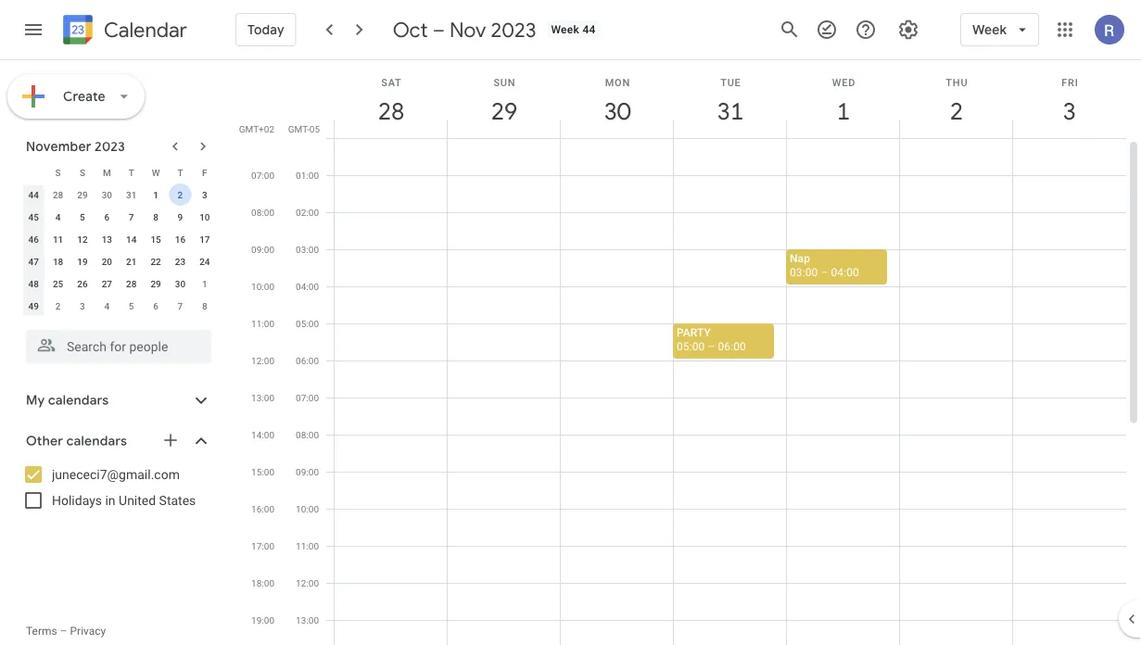 Task type: vqa. For each thing, say whether or not it's contained in the screenshot.
This for This event
no



Task type: describe. For each thing, give the bounding box(es) containing it.
row inside grid
[[326, 138, 1127, 645]]

05
[[309, 123, 320, 134]]

junececi7@gmail.com
[[52, 467, 180, 482]]

october 30 element
[[96, 184, 118, 206]]

0 horizontal spatial 12:00
[[251, 355, 274, 366]]

30 element
[[169, 273, 191, 295]]

18 element
[[47, 250, 69, 273]]

other
[[26, 433, 63, 450]]

31 link
[[709, 90, 752, 133]]

1 s from the left
[[55, 167, 61, 178]]

row containing 47
[[21, 250, 217, 273]]

10 element
[[194, 206, 216, 228]]

2 inside thu 2
[[949, 96, 962, 127]]

18:00
[[251, 578, 274, 589]]

my calendars button
[[4, 386, 230, 415]]

01:00
[[296, 170, 319, 181]]

f
[[202, 167, 207, 178]]

19 element
[[71, 250, 94, 273]]

w
[[152, 167, 160, 178]]

today
[[248, 21, 284, 38]]

fri 3
[[1062, 76, 1079, 127]]

31 column header
[[673, 60, 787, 138]]

states
[[159, 493, 196, 508]]

27
[[102, 278, 112, 289]]

23
[[175, 256, 186, 267]]

november
[[26, 138, 91, 155]]

3 inside 'fri 3'
[[1062, 96, 1075, 127]]

create button
[[7, 74, 145, 119]]

1 vertical spatial 2023
[[95, 138, 125, 155]]

3 column header
[[1013, 60, 1127, 138]]

21 element
[[120, 250, 143, 273]]

30 column header
[[560, 60, 674, 138]]

sun 29
[[490, 76, 516, 127]]

0 horizontal spatial 5
[[80, 211, 85, 223]]

22
[[151, 256, 161, 267]]

mon 30
[[603, 76, 631, 127]]

29 link
[[483, 90, 526, 133]]

week for week 44
[[551, 23, 580, 36]]

3 cell from the left
[[561, 138, 674, 645]]

0 vertical spatial 2023
[[491, 17, 536, 43]]

privacy
[[70, 625, 106, 638]]

sat 28
[[377, 76, 403, 127]]

25
[[53, 278, 63, 289]]

privacy link
[[70, 625, 106, 638]]

31 inside 31 column header
[[716, 96, 743, 127]]

1 horizontal spatial 5
[[129, 300, 134, 312]]

12
[[77, 234, 88, 245]]

0 horizontal spatial 03:00
[[296, 244, 319, 255]]

21
[[126, 256, 137, 267]]

1 horizontal spatial 10:00
[[296, 503, 319, 515]]

december 4 element
[[96, 295, 118, 317]]

16
[[175, 234, 186, 245]]

december 2 element
[[47, 295, 69, 317]]

oct – nov 2023
[[393, 17, 536, 43]]

26
[[77, 278, 88, 289]]

0 vertical spatial 05:00
[[296, 318, 319, 329]]

other calendars button
[[4, 427, 230, 456]]

2 t from the left
[[177, 167, 183, 178]]

row containing 49
[[21, 295, 217, 317]]

gmt-
[[288, 123, 309, 134]]

oct
[[393, 17, 428, 43]]

terms link
[[26, 625, 57, 638]]

49
[[28, 300, 39, 312]]

6 cell from the left
[[900, 138, 1013, 645]]

december 6 element
[[145, 295, 167, 317]]

28 link
[[370, 90, 413, 133]]

20 element
[[96, 250, 118, 273]]

tue 31
[[716, 76, 743, 127]]

nap 03:00 – 04:00
[[790, 252, 859, 279]]

02:00
[[296, 207, 319, 218]]

add other calendars image
[[161, 431, 180, 450]]

15 element
[[145, 228, 167, 250]]

my
[[26, 392, 45, 409]]

0 horizontal spatial 7
[[129, 211, 134, 223]]

14
[[126, 234, 137, 245]]

calendar heading
[[100, 17, 187, 43]]

cell containing party
[[673, 138, 787, 645]]

1 horizontal spatial 8
[[202, 300, 207, 312]]

sun
[[494, 76, 516, 88]]

november 2023 grid
[[18, 161, 217, 317]]

28 column header
[[334, 60, 448, 138]]

create
[[63, 88, 106, 105]]

wed
[[832, 76, 856, 88]]

24 element
[[194, 250, 216, 273]]

30 inside mon 30
[[603, 96, 630, 127]]

6 inside december 6 element
[[153, 300, 158, 312]]

calendar
[[104, 17, 187, 43]]

0 horizontal spatial 11:00
[[251, 318, 274, 329]]

11
[[53, 234, 63, 245]]

1 vertical spatial 08:00
[[296, 429, 319, 440]]

1 t from the left
[[129, 167, 134, 178]]

28 for 28 element
[[126, 278, 137, 289]]

party
[[677, 326, 711, 339]]

46
[[28, 234, 39, 245]]

november 2023
[[26, 138, 125, 155]]

13 element
[[96, 228, 118, 250]]

14:00
[[251, 429, 274, 440]]

december 1 element
[[194, 273, 216, 295]]

1 vertical spatial 04:00
[[296, 281, 319, 292]]

24
[[199, 256, 210, 267]]

fri
[[1062, 76, 1079, 88]]

29 for 29 element
[[151, 278, 161, 289]]

settings menu image
[[898, 19, 920, 41]]

gmt-05
[[288, 123, 320, 134]]

2 link
[[936, 90, 978, 133]]

20
[[102, 256, 112, 267]]

in
[[105, 493, 116, 508]]

15:00
[[251, 466, 274, 478]]



Task type: locate. For each thing, give the bounding box(es) containing it.
7 down october 31 element
[[129, 211, 134, 223]]

0 horizontal spatial 29
[[77, 189, 88, 200]]

30 down mon
[[603, 96, 630, 127]]

18
[[53, 256, 63, 267]]

0 horizontal spatial 4
[[55, 211, 61, 223]]

mon
[[605, 76, 631, 88]]

09:00
[[251, 244, 274, 255], [296, 466, 319, 478]]

05:00 inside party 05:00 – 06:00
[[677, 340, 705, 353]]

8 up "15" element
[[153, 211, 158, 223]]

calendars inside 'dropdown button'
[[48, 392, 109, 409]]

holidays in united states
[[52, 493, 196, 508]]

26 element
[[71, 273, 94, 295]]

22 element
[[145, 250, 167, 273]]

09:00 right 17 element
[[251, 244, 274, 255]]

1 vertical spatial 06:00
[[296, 355, 319, 366]]

cell
[[335, 138, 448, 645], [448, 138, 561, 645], [561, 138, 674, 645], [673, 138, 787, 645], [786, 138, 900, 645], [900, 138, 1013, 645], [1013, 138, 1127, 645]]

s up the october 28 element
[[55, 167, 61, 178]]

0 vertical spatial 08:00
[[251, 207, 274, 218]]

t
[[129, 167, 134, 178], [177, 167, 183, 178]]

0 vertical spatial 06:00
[[718, 340, 746, 353]]

grid
[[237, 60, 1141, 645]]

12 element
[[71, 228, 94, 250]]

row group containing 44
[[21, 184, 217, 317]]

17
[[199, 234, 210, 245]]

31 down tue
[[716, 96, 743, 127]]

12:00 up 14:00
[[251, 355, 274, 366]]

09:00 right 15:00
[[296, 466, 319, 478]]

nov
[[450, 17, 486, 43]]

1 horizontal spatial 2023
[[491, 17, 536, 43]]

t up october 31 element
[[129, 167, 134, 178]]

03:00 down 02:00
[[296, 244, 319, 255]]

– inside nap 03:00 – 04:00
[[821, 266, 828, 279]]

7 cell from the left
[[1013, 138, 1127, 645]]

10:00 right december 1 element
[[251, 281, 274, 292]]

8
[[153, 211, 158, 223], [202, 300, 207, 312]]

28 down sat on the left top of the page
[[377, 96, 403, 127]]

0 vertical spatial 7
[[129, 211, 134, 223]]

8 down december 1 element
[[202, 300, 207, 312]]

2023 up m
[[95, 138, 125, 155]]

15
[[151, 234, 161, 245]]

44 up 30 column header on the top
[[583, 23, 596, 36]]

0 vertical spatial 4
[[55, 211, 61, 223]]

0 horizontal spatial 09:00
[[251, 244, 274, 255]]

29 for october 29 element
[[77, 189, 88, 200]]

6
[[104, 211, 110, 223], [153, 300, 158, 312]]

29
[[490, 96, 516, 127], [77, 189, 88, 200], [151, 278, 161, 289]]

1 column header
[[786, 60, 900, 138]]

1 horizontal spatial 28
[[126, 278, 137, 289]]

06:00
[[718, 340, 746, 353], [296, 355, 319, 366]]

1 vertical spatial 07:00
[[296, 392, 319, 403]]

10
[[199, 211, 210, 223]]

1 vertical spatial 3
[[202, 189, 207, 200]]

28 for the october 28 element
[[53, 189, 63, 200]]

31
[[716, 96, 743, 127], [126, 189, 137, 200]]

2 vertical spatial 2
[[55, 300, 61, 312]]

5
[[80, 211, 85, 223], [129, 300, 134, 312]]

17 element
[[194, 228, 216, 250]]

my calendars
[[26, 392, 109, 409]]

08:00
[[251, 207, 274, 218], [296, 429, 319, 440]]

0 horizontal spatial 2
[[55, 300, 61, 312]]

12:00 right 18:00
[[296, 578, 319, 589]]

grid containing 28
[[237, 60, 1141, 645]]

7
[[129, 211, 134, 223], [178, 300, 183, 312]]

31 right october 30 element
[[126, 189, 137, 200]]

07:00
[[251, 170, 274, 181], [296, 392, 319, 403]]

0 vertical spatial 07:00
[[251, 170, 274, 181]]

week inside dropdown button
[[973, 21, 1007, 38]]

party 05:00 – 06:00
[[677, 326, 746, 353]]

calendars inside dropdown button
[[66, 433, 127, 450]]

04:00 inside nap 03:00 – 04:00
[[831, 266, 859, 279]]

29 down sun
[[490, 96, 516, 127]]

Search for people text field
[[37, 330, 200, 363]]

4 down 27 element at the left top
[[104, 300, 110, 312]]

other calendars list
[[4, 460, 230, 516]]

1 vertical spatial 7
[[178, 300, 183, 312]]

6 down 29 element
[[153, 300, 158, 312]]

0 horizontal spatial 28
[[53, 189, 63, 200]]

cell containing nap
[[786, 138, 900, 645]]

28 down 21
[[126, 278, 137, 289]]

1 vertical spatial calendars
[[66, 433, 127, 450]]

1 vertical spatial 12:00
[[296, 578, 319, 589]]

1 vertical spatial 05:00
[[677, 340, 705, 353]]

2023
[[491, 17, 536, 43], [95, 138, 125, 155]]

gmt+02
[[239, 123, 274, 134]]

calendars up junececi7@gmail.com
[[66, 433, 127, 450]]

44 inside november 2023 grid
[[28, 189, 39, 200]]

1 horizontal spatial 05:00
[[677, 340, 705, 353]]

row containing 44
[[21, 184, 217, 206]]

03:00 inside nap 03:00 – 04:00
[[790, 266, 818, 279]]

week up 2 column header
[[973, 21, 1007, 38]]

06:00 inside party 05:00 – 06:00
[[718, 340, 746, 353]]

– inside party 05:00 – 06:00
[[708, 340, 715, 353]]

11 element
[[47, 228, 69, 250]]

row group
[[21, 184, 217, 317]]

6 down october 30 element
[[104, 211, 110, 223]]

1 horizontal spatial 13:00
[[296, 615, 319, 626]]

row containing nap
[[326, 138, 1127, 645]]

1 vertical spatial 10:00
[[296, 503, 319, 515]]

1 vertical spatial 1
[[153, 189, 158, 200]]

0 horizontal spatial 13:00
[[251, 392, 274, 403]]

3 down f
[[202, 189, 207, 200]]

1 vertical spatial 4
[[104, 300, 110, 312]]

0 vertical spatial 1
[[836, 96, 849, 127]]

1 down w
[[153, 189, 158, 200]]

03:00
[[296, 244, 319, 255], [790, 266, 818, 279]]

0 horizontal spatial 30
[[102, 189, 112, 200]]

december 8 element
[[194, 295, 216, 317]]

13:00 up 14:00
[[251, 392, 274, 403]]

terms – privacy
[[26, 625, 106, 638]]

47
[[28, 256, 39, 267]]

2 horizontal spatial 1
[[836, 96, 849, 127]]

2 vertical spatial 29
[[151, 278, 161, 289]]

29 down 22 in the left top of the page
[[151, 278, 161, 289]]

13
[[102, 234, 112, 245]]

1 horizontal spatial 08:00
[[296, 429, 319, 440]]

row containing 46
[[21, 228, 217, 250]]

terms
[[26, 625, 57, 638]]

thu 2
[[946, 76, 968, 127]]

2 cell from the left
[[448, 138, 561, 645]]

united
[[119, 493, 156, 508]]

1 vertical spatial 6
[[153, 300, 158, 312]]

0 horizontal spatial 3
[[80, 300, 85, 312]]

1 vertical spatial 13:00
[[296, 615, 319, 626]]

13:00
[[251, 392, 274, 403], [296, 615, 319, 626]]

1 horizontal spatial 3
[[202, 189, 207, 200]]

1 vertical spatial 31
[[126, 189, 137, 200]]

december 3 element
[[71, 295, 94, 317]]

3 down 26 element
[[80, 300, 85, 312]]

7 down 30 element
[[178, 300, 183, 312]]

row
[[326, 138, 1127, 645], [21, 161, 217, 184], [21, 184, 217, 206], [21, 206, 217, 228], [21, 228, 217, 250], [21, 250, 217, 273], [21, 273, 217, 295], [21, 295, 217, 317]]

9
[[178, 211, 183, 223]]

week button
[[961, 7, 1039, 52]]

0 horizontal spatial 06:00
[[296, 355, 319, 366]]

calendars for other calendars
[[66, 433, 127, 450]]

0 horizontal spatial 31
[[126, 189, 137, 200]]

1 horizontal spatial 06:00
[[718, 340, 746, 353]]

0 horizontal spatial 07:00
[[251, 170, 274, 181]]

sat
[[381, 76, 402, 88]]

s
[[55, 167, 61, 178], [80, 167, 85, 178]]

30
[[603, 96, 630, 127], [102, 189, 112, 200], [175, 278, 186, 289]]

2 s from the left
[[80, 167, 85, 178]]

1 horizontal spatial 29
[[151, 278, 161, 289]]

main drawer image
[[22, 19, 45, 41]]

holidays
[[52, 493, 102, 508]]

3 link
[[1049, 90, 1091, 133]]

calendars up other calendars
[[48, 392, 109, 409]]

08:00 right 14:00
[[296, 429, 319, 440]]

wed 1
[[832, 76, 856, 127]]

1 horizontal spatial t
[[177, 167, 183, 178]]

08:00 left 02:00
[[251, 207, 274, 218]]

0 vertical spatial 13:00
[[251, 392, 274, 403]]

2 column header
[[899, 60, 1013, 138]]

row containing s
[[21, 161, 217, 184]]

44
[[583, 23, 596, 36], [28, 189, 39, 200]]

0 horizontal spatial 04:00
[[296, 281, 319, 292]]

30 down m
[[102, 189, 112, 200]]

week up 30 column header on the top
[[551, 23, 580, 36]]

1 inside wed 1
[[836, 96, 849, 127]]

week for week
[[973, 21, 1007, 38]]

4
[[55, 211, 61, 223], [104, 300, 110, 312]]

28 element
[[120, 273, 143, 295]]

29 inside column header
[[490, 96, 516, 127]]

2 down thu on the top right of the page
[[949, 96, 962, 127]]

0 vertical spatial 10:00
[[251, 281, 274, 292]]

1 horizontal spatial 09:00
[[296, 466, 319, 478]]

0 horizontal spatial 1
[[153, 189, 158, 200]]

5 down 28 element
[[129, 300, 134, 312]]

week
[[973, 21, 1007, 38], [551, 23, 580, 36]]

1 down wed
[[836, 96, 849, 127]]

05:00
[[296, 318, 319, 329], [677, 340, 705, 353]]

0 horizontal spatial 8
[[153, 211, 158, 223]]

today button
[[236, 7, 296, 52]]

3 down the fri
[[1062, 96, 1075, 127]]

30 for 30 element
[[175, 278, 186, 289]]

s up october 29 element
[[80, 167, 85, 178]]

1 cell from the left
[[335, 138, 448, 645]]

row containing 45
[[21, 206, 217, 228]]

13:00 right "19:00"
[[296, 615, 319, 626]]

0 horizontal spatial 2023
[[95, 138, 125, 155]]

25 element
[[47, 273, 69, 295]]

29 element
[[145, 273, 167, 295]]

1 link
[[822, 90, 865, 133]]

31 inside october 31 element
[[126, 189, 137, 200]]

1 vertical spatial 09:00
[[296, 466, 319, 478]]

2 horizontal spatial 30
[[603, 96, 630, 127]]

m
[[103, 167, 111, 178]]

44 up 45
[[28, 189, 39, 200]]

0 horizontal spatial 08:00
[[251, 207, 274, 218]]

4 cell from the left
[[673, 138, 787, 645]]

2023 right nov
[[491, 17, 536, 43]]

5 up '12' element
[[80, 211, 85, 223]]

30 link
[[596, 90, 639, 133]]

1 horizontal spatial 7
[[178, 300, 183, 312]]

2 horizontal spatial 2
[[949, 96, 962, 127]]

october 31 element
[[120, 184, 143, 206]]

1 horizontal spatial 2
[[178, 189, 183, 200]]

28
[[377, 96, 403, 127], [53, 189, 63, 200], [126, 278, 137, 289]]

nap
[[790, 252, 810, 265]]

30 for october 30 element
[[102, 189, 112, 200]]

tue
[[721, 76, 741, 88]]

calendars for my calendars
[[48, 392, 109, 409]]

2 vertical spatial 30
[[175, 278, 186, 289]]

1 horizontal spatial 4
[[104, 300, 110, 312]]

4 down the october 28 element
[[55, 211, 61, 223]]

03:00 down nap
[[790, 266, 818, 279]]

19
[[77, 256, 88, 267]]

0 horizontal spatial 10:00
[[251, 281, 274, 292]]

23 element
[[169, 250, 191, 273]]

–
[[433, 17, 445, 43], [821, 266, 828, 279], [708, 340, 715, 353], [60, 625, 67, 638]]

2
[[949, 96, 962, 127], [178, 189, 183, 200], [55, 300, 61, 312]]

10:00
[[251, 281, 274, 292], [296, 503, 319, 515]]

1 vertical spatial 2
[[178, 189, 183, 200]]

october 29 element
[[71, 184, 94, 206]]

4 inside december 4 element
[[104, 300, 110, 312]]

16:00
[[251, 503, 274, 515]]

2 up "9" at the left top of page
[[178, 189, 183, 200]]

0 vertical spatial 44
[[583, 23, 596, 36]]

december 5 element
[[120, 295, 143, 317]]

2 horizontal spatial 3
[[1062, 96, 1075, 127]]

0 vertical spatial 2
[[949, 96, 962, 127]]

0 vertical spatial 8
[[153, 211, 158, 223]]

october 28 element
[[47, 184, 69, 206]]

0 vertical spatial calendars
[[48, 392, 109, 409]]

0 vertical spatial 3
[[1062, 96, 1075, 127]]

2 horizontal spatial 29
[[490, 96, 516, 127]]

t up 2 cell at left
[[177, 167, 183, 178]]

1 horizontal spatial 30
[[175, 278, 186, 289]]

30 down 23
[[175, 278, 186, 289]]

0 horizontal spatial 6
[[104, 211, 110, 223]]

12:00
[[251, 355, 274, 366], [296, 578, 319, 589]]

17:00
[[251, 541, 274, 552]]

0 vertical spatial 04:00
[[831, 266, 859, 279]]

3
[[1062, 96, 1075, 127], [202, 189, 207, 200], [80, 300, 85, 312]]

2 cell
[[168, 184, 193, 206]]

1 horizontal spatial 6
[[153, 300, 158, 312]]

other calendars
[[26, 433, 127, 450]]

2 down 25 element
[[55, 300, 61, 312]]

2 vertical spatial 1
[[202, 278, 207, 289]]

1 horizontal spatial week
[[973, 21, 1007, 38]]

5 cell from the left
[[786, 138, 900, 645]]

1 horizontal spatial 11:00
[[296, 541, 319, 552]]

29 right the october 28 element
[[77, 189, 88, 200]]

calendar element
[[59, 11, 187, 52]]

10:00 right 16:00
[[296, 503, 319, 515]]

27 element
[[96, 273, 118, 295]]

0 vertical spatial 30
[[603, 96, 630, 127]]

11:00
[[251, 318, 274, 329], [296, 541, 319, 552]]

29 column header
[[447, 60, 561, 138]]

1 down 24 "element"
[[202, 278, 207, 289]]

row group inside november 2023 grid
[[21, 184, 217, 317]]

None search field
[[0, 323, 230, 363]]

1 horizontal spatial 1
[[202, 278, 207, 289]]

row containing 48
[[21, 273, 217, 295]]

14 element
[[120, 228, 143, 250]]

1 vertical spatial 11:00
[[296, 541, 319, 552]]

2 inside cell
[[178, 189, 183, 200]]

1 horizontal spatial 31
[[716, 96, 743, 127]]

december 7 element
[[169, 295, 191, 317]]

16 element
[[169, 228, 191, 250]]

0 vertical spatial 03:00
[[296, 244, 319, 255]]

0 vertical spatial 12:00
[[251, 355, 274, 366]]

1 vertical spatial 29
[[77, 189, 88, 200]]

28 left october 29 element
[[53, 189, 63, 200]]

0 vertical spatial 5
[[80, 211, 85, 223]]

1 horizontal spatial 44
[[583, 23, 596, 36]]

1 horizontal spatial 12:00
[[296, 578, 319, 589]]

28 inside column header
[[377, 96, 403, 127]]

week 44
[[551, 23, 596, 36]]

45
[[28, 211, 39, 223]]

48
[[28, 278, 39, 289]]

thu
[[946, 76, 968, 88]]

1 vertical spatial 28
[[53, 189, 63, 200]]

1 vertical spatial 8
[[202, 300, 207, 312]]

0 horizontal spatial 05:00
[[296, 318, 319, 329]]

19:00
[[251, 615, 274, 626]]

2 vertical spatial 3
[[80, 300, 85, 312]]

0 vertical spatial 29
[[490, 96, 516, 127]]



